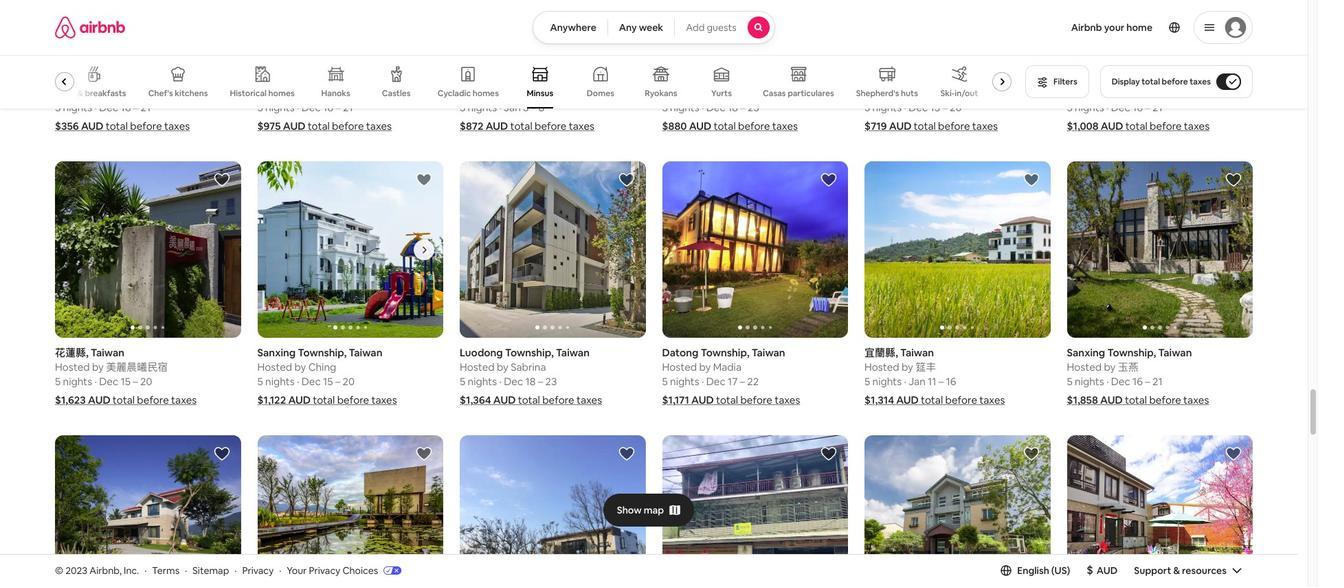 Task type: locate. For each thing, give the bounding box(es) containing it.
nights inside "宜蘭縣, taiwan hosted by 筵丰 5 nights · jan 11 – 16 $1,314 aud total before taxes"
[[872, 376, 902, 389]]

township, up $1,122 aud
[[298, 347, 347, 360]]

before inside sanyi township, taiwan hosted by yi-ming 5 nights · dec 18 – 23 $880 aud total before taxes
[[738, 120, 770, 133]]

homes
[[268, 88, 295, 99], [473, 88, 499, 99]]

taiwan inside hualien city, taiwan hosted by chesdon 5 nights · dec 15 – 20 $719 aud total before taxes
[[927, 72, 961, 86]]

by for $1,364 aud
[[497, 361, 508, 374]]

sanxing for sanxing township, taiwan hosted by ching 5 nights · dec 16 – 21 $975 aud total before taxes
[[257, 72, 296, 86]]

1 vertical spatial jan
[[909, 376, 925, 389]]

by down district,
[[497, 87, 508, 100]]

2 horizontal spatial 15
[[930, 101, 940, 114]]

23 down the sabrina
[[545, 376, 557, 389]]

by inside sanyi township, taiwan hosted by yi-ming 5 nights · dec 18 – 23 $880 aud total before taxes
[[699, 87, 711, 100]]

taiwan for hualien city, taiwan hosted by chesdon 5 nights · dec 15 – 20 $719 aud total before taxes
[[927, 72, 961, 86]]

sitemap
[[192, 565, 229, 577]]

$1,314 aud
[[865, 394, 919, 407]]

5 up $1,364 aud
[[460, 376, 465, 389]]

20 inside sanxing township, taiwan hosted by ching 5 nights · dec 15 – 20 $1,122 aud total before taxes
[[343, 376, 355, 389]]

by left hanoks
[[294, 87, 306, 100]]

guests
[[707, 21, 736, 34]]

18 down the sabrina
[[525, 376, 536, 389]]

taiwan for datong township, taiwan hosted by madia 5 nights · dec 17 – 22 $1,171 aud total before taxes
[[752, 347, 785, 360]]

sanxing up 'historical homes'
[[257, 72, 296, 86]]

0 horizontal spatial 23
[[545, 376, 557, 389]]

16 inside the sanxing township, taiwan hosted by ching 5 nights · dec 16 – 21 $975 aud total before taxes
[[323, 101, 333, 114]]

dec inside the sanxing township, taiwan hosted by ching 5 nights · dec 16 – 21 $975 aud total before taxes
[[301, 101, 321, 114]]

&
[[77, 88, 83, 99], [1173, 565, 1180, 577]]

– inside dongshan township, taiwan hosted by 宜蘭包棟民宿 5 nights · dec 16 – 21 $1,008 aud total before taxes
[[1145, 101, 1150, 114]]

week
[[639, 21, 663, 34]]

1 vertical spatial 18
[[525, 376, 536, 389]]

1 vertical spatial ching
[[308, 361, 336, 374]]

hualien up the shepherd's huts
[[865, 72, 901, 86]]

by left 玉燕
[[1104, 361, 1116, 374]]

5 inside datong township, taiwan hosted by madia 5 nights · dec 17 – 22 $1,171 aud total before taxes
[[662, 376, 668, 389]]

5 up the $1,171 aud
[[662, 376, 668, 389]]

nights inside the sanxing township, taiwan hosted by ching 5 nights · dec 16 – 21 $975 aud total before taxes
[[265, 101, 295, 114]]

datong township, taiwan hosted by madia 5 nights · dec 17 – 22 $1,171 aud total before taxes
[[662, 347, 800, 407]]

5
[[55, 101, 61, 114], [257, 101, 263, 114], [460, 101, 465, 114], [662, 101, 668, 114], [865, 101, 870, 114], [1067, 101, 1073, 114], [55, 376, 61, 389], [257, 376, 263, 389], [460, 376, 465, 389], [662, 376, 668, 389], [865, 376, 870, 389], [1067, 376, 1073, 389]]

0 horizontal spatial 18
[[525, 376, 536, 389]]

ching up $1,122 aud
[[308, 361, 336, 374]]

22
[[747, 376, 759, 389]]

5 inside the 花蓮縣, taiwan hosted by 美麗晨曦民宿 5 nights · dec 15 – 20 $1,623 aud total before taxes
[[55, 376, 61, 389]]

sanxing up $1,122 aud
[[257, 347, 296, 360]]

1 horizontal spatial 18
[[728, 101, 738, 114]]

· down huts
[[904, 101, 906, 114]]

hualien inside 'hualien city, taiwan hosted by olivia 5 nights · dec 16 – 21 $356 aud total before taxes'
[[55, 72, 91, 86]]

dec inside sanxing township, taiwan hosted by ching 5 nights · dec 15 – 20 $1,122 aud total before taxes
[[301, 376, 321, 389]]

historical homes
[[230, 88, 295, 99]]

township, inside luodong township, taiwan hosted by sabrina 5 nights · dec 18 – 23 $1,364 aud total before taxes
[[505, 347, 554, 360]]

–
[[133, 101, 138, 114], [335, 101, 341, 114], [531, 101, 536, 114], [740, 101, 745, 114], [942, 101, 947, 114], [1145, 101, 1150, 114], [133, 376, 138, 389], [335, 376, 340, 389], [538, 376, 543, 389], [740, 376, 745, 389], [939, 376, 944, 389], [1145, 376, 1150, 389]]

5 down cycladic homes
[[460, 101, 465, 114]]

home
[[1127, 21, 1152, 34]]

· down 'bed & breakfasts'
[[94, 101, 97, 114]]

1 horizontal spatial city,
[[903, 72, 925, 86]]

nights up $975 aud
[[265, 101, 295, 114]]

1 vertical spatial &
[[1173, 565, 1180, 577]]

18
[[728, 101, 738, 114], [525, 376, 536, 389]]

chef's
[[148, 88, 173, 99]]

· up $1,364 aud
[[499, 376, 502, 389]]

hosted inside "宜蘭縣, taiwan hosted by 筵丰 5 nights · jan 11 – 16 $1,314 aud total before taxes"
[[865, 361, 899, 374]]

total down yurts
[[714, 120, 736, 133]]

15
[[930, 101, 940, 114], [121, 376, 131, 389], [323, 376, 333, 389]]

by inside hualien city, taiwan hosted by chesdon 5 nights · dec 15 – 20 $719 aud total before taxes
[[902, 87, 913, 100]]

add to wishlist: heping district, taiwan image
[[821, 446, 837, 463]]

16 for $1,008 aud
[[1132, 101, 1143, 114]]

support & resources
[[1134, 565, 1227, 577]]

total inside sanxing township, taiwan hosted by 玉燕 5 nights · dec 16 – 21 $1,858 aud total before taxes
[[1125, 394, 1147, 407]]

20 for hosted by chesdon
[[950, 101, 962, 114]]

dec inside 'hualien city, taiwan hosted by olivia 5 nights · dec 16 – 21 $356 aud total before taxes'
[[99, 101, 118, 114]]

$872 aud
[[460, 120, 508, 133]]

· inside "宜蘭縣, taiwan hosted by 筵丰 5 nights · jan 11 – 16 $1,314 aud total before taxes"
[[904, 376, 906, 389]]

1 horizontal spatial 15
[[323, 376, 333, 389]]

dec down yi-
[[706, 101, 725, 114]]

total inside sanxing township, taiwan hosted by ching 5 nights · dec 15 – 20 $1,122 aud total before taxes
[[313, 394, 335, 407]]

23 inside sanyi township, taiwan hosted by yi-ming 5 nights · dec 18 – 23 $880 aud total before taxes
[[748, 101, 759, 114]]

· up $975 aud
[[297, 101, 299, 114]]

21 inside the sanxing township, taiwan hosted by ching 5 nights · dec 16 – 21 $975 aud total before taxes
[[343, 101, 353, 114]]

dec for sanxing township, taiwan hosted by 玉燕 5 nights · dec 16 – 21 $1,858 aud total before taxes
[[1111, 376, 1130, 389]]

before inside hualien city, taiwan hosted by chesdon 5 nights · dec 15 – 20 $719 aud total before taxes
[[938, 120, 970, 133]]

hanoks
[[321, 88, 350, 99]]

by up $1,623 aud
[[92, 361, 104, 374]]

hosted for dongshan township, taiwan hosted by 宜蘭包棟民宿 5 nights · dec 16 – 21 $1,008 aud total before taxes
[[1067, 87, 1102, 100]]

hosted down the sanyi
[[662, 87, 697, 100]]

5 up $1,314 aud
[[865, 376, 870, 389]]

by left the 筵丰
[[902, 361, 913, 374]]

by for $1,171 aud
[[699, 361, 711, 374]]

16 inside sanxing township, taiwan hosted by 玉燕 5 nights · dec 16 – 21 $1,858 aud total before taxes
[[1132, 376, 1143, 389]]

· up $872 aud
[[499, 101, 502, 114]]

ching right 'historical homes'
[[308, 87, 336, 100]]

township, inside sanxing township, taiwan hosted by 玉燕 5 nights · dec 16 – 21 $1,858 aud total before taxes
[[1107, 347, 1156, 360]]

20
[[950, 101, 962, 114], [140, 376, 152, 389], [343, 376, 355, 389]]

by inside sanxing township, taiwan hosted by 玉燕 5 nights · dec 16 – 21 $1,858 aud total before taxes
[[1104, 361, 1116, 374]]

16 down 玉燕
[[1132, 376, 1143, 389]]

None search field
[[533, 11, 775, 44]]

hosted for ruifang district, taiwan hosted by 九份民宿 good time 5 nights · jan 3 – 8 $872 aud total before taxes
[[460, 87, 495, 100]]

township, up yi-
[[690, 72, 739, 86]]

total down "3"
[[510, 120, 532, 133]]

0 horizontal spatial privacy
[[242, 565, 274, 577]]

by down luodong
[[497, 361, 508, 374]]

total down the 宜蘭包棟民宿
[[1125, 120, 1148, 133]]

by for $719 aud
[[902, 87, 913, 100]]

taiwan inside datong township, taiwan hosted by madia 5 nights · dec 17 – 22 $1,171 aud total before taxes
[[752, 347, 785, 360]]

total right $1,122 aud
[[313, 394, 335, 407]]

taxes inside ruifang district, taiwan hosted by 九份民宿 good time 5 nights · jan 3 – 8 $872 aud total before taxes
[[569, 120, 594, 133]]

township, inside datong township, taiwan hosted by madia 5 nights · dec 17 – 22 $1,171 aud total before taxes
[[701, 347, 749, 360]]

sanxing inside sanxing township, taiwan hosted by 玉燕 5 nights · dec 16 – 21 $1,858 aud total before taxes
[[1067, 347, 1105, 360]]

add to wishlist: wujie, taiwan image
[[618, 446, 635, 463]]

hosted inside sanxing township, taiwan hosted by ching 5 nights · dec 15 – 20 $1,122 aud total before taxes
[[257, 361, 292, 374]]

dec inside luodong township, taiwan hosted by sabrina 5 nights · dec 18 – 23 $1,364 aud total before taxes
[[504, 376, 523, 389]]

0 vertical spatial 18
[[728, 101, 738, 114]]

hosted
[[55, 87, 90, 100], [257, 87, 292, 100], [460, 87, 495, 100], [662, 87, 697, 100], [865, 87, 899, 100], [1067, 87, 1102, 100], [55, 361, 90, 374], [257, 361, 292, 374], [460, 361, 495, 374], [662, 361, 697, 374], [865, 361, 899, 374], [1067, 361, 1102, 374]]

· inside ruifang district, taiwan hosted by 九份民宿 good time 5 nights · jan 3 – 8 $872 aud total before taxes
[[499, 101, 502, 114]]

15 inside the 花蓮縣, taiwan hosted by 美麗晨曦民宿 5 nights · dec 15 – 20 $1,623 aud total before taxes
[[121, 376, 131, 389]]

taiwan for ruifang district, taiwan hosted by 九份民宿 good time 5 nights · jan 3 – 8 $872 aud total before taxes
[[540, 72, 574, 86]]

5 inside sanyi township, taiwan hosted by yi-ming 5 nights · dec 18 – 23 $880 aud total before taxes
[[662, 101, 668, 114]]

0 horizontal spatial homes
[[268, 88, 295, 99]]

0 horizontal spatial 20
[[140, 376, 152, 389]]

anywhere
[[550, 21, 596, 34]]

16 inside dongshan township, taiwan hosted by 宜蘭包棟民宿 5 nights · dec 16 – 21 $1,008 aud total before taxes
[[1132, 101, 1143, 114]]

– inside datong township, taiwan hosted by madia 5 nights · dec 17 – 22 $1,171 aud total before taxes
[[740, 376, 745, 389]]

add to wishlist: 蘇澳鎮, taiwan image
[[416, 446, 432, 463]]

total down hanoks
[[308, 120, 330, 133]]

5 down ryokans
[[662, 101, 668, 114]]

0 horizontal spatial add to wishlist: ji'an township, taiwan image
[[213, 446, 230, 463]]

0 horizontal spatial jan
[[504, 101, 521, 114]]

total
[[1142, 76, 1160, 87], [106, 120, 128, 133], [308, 120, 330, 133], [510, 120, 532, 133], [714, 120, 736, 133], [914, 120, 936, 133], [1125, 120, 1148, 133], [113, 394, 135, 407], [313, 394, 335, 407], [518, 394, 540, 407], [716, 394, 738, 407], [921, 394, 943, 407], [1125, 394, 1147, 407]]

sanxing for sanxing township, taiwan hosted by 玉燕 5 nights · dec 16 – 21 $1,858 aud total before taxes
[[1067, 347, 1105, 360]]

chef's kitchens
[[148, 88, 208, 99]]

hosted inside 'hualien city, taiwan hosted by olivia 5 nights · dec 16 – 21 $356 aud total before taxes'
[[55, 87, 90, 100]]

by inside the sanxing township, taiwan hosted by ching 5 nights · dec 16 – 21 $975 aud total before taxes
[[294, 87, 306, 100]]

2 privacy from the left
[[309, 565, 340, 577]]

18 inside sanyi township, taiwan hosted by yi-ming 5 nights · dec 18 – 23 $880 aud total before taxes
[[728, 101, 738, 114]]

1 horizontal spatial privacy
[[309, 565, 340, 577]]

$ aud
[[1087, 563, 1118, 578]]

dec up $975 aud
[[301, 101, 321, 114]]

sanxing inside sanxing township, taiwan hosted by ching 5 nights · dec 15 – 20 $1,122 aud total before taxes
[[257, 347, 296, 360]]

taxes inside datong township, taiwan hosted by madia 5 nights · dec 17 – 22 $1,171 aud total before taxes
[[775, 394, 800, 407]]

ski-in/out
[[940, 88, 978, 99]]

nights inside datong township, taiwan hosted by madia 5 nights · dec 17 – 22 $1,171 aud total before taxes
[[670, 376, 699, 389]]

2 ching from the top
[[308, 361, 336, 374]]

$1,623 aud
[[55, 394, 110, 407]]

1 horizontal spatial &
[[1173, 565, 1180, 577]]

hosted inside the sanxing township, taiwan hosted by ching 5 nights · dec 16 – 21 $975 aud total before taxes
[[257, 87, 292, 100]]

15 for hosted by ching
[[323, 376, 333, 389]]

nights up $872 aud
[[468, 101, 497, 114]]

time
[[583, 87, 607, 100]]

· up $1,122 aud
[[297, 376, 299, 389]]

add guests
[[686, 21, 736, 34]]

homes down ruifang
[[473, 88, 499, 99]]

english
[[1017, 565, 1049, 577]]

township, for $975 aud
[[298, 72, 347, 86]]

dec down breakfasts
[[99, 101, 118, 114]]

·
[[94, 101, 97, 114], [297, 101, 299, 114], [499, 101, 502, 114], [702, 101, 704, 114], [904, 101, 906, 114], [1106, 101, 1109, 114], [94, 376, 97, 389], [297, 376, 299, 389], [499, 376, 502, 389], [702, 376, 704, 389], [904, 376, 906, 389], [1106, 376, 1109, 389], [144, 565, 147, 577], [185, 565, 187, 577], [235, 565, 237, 577], [279, 565, 281, 577]]

cycladic homes
[[438, 88, 499, 99]]

& right bed
[[77, 88, 83, 99]]

total right the display on the top of page
[[1142, 76, 1160, 87]]

sanxing up $1,858 aud
[[1067, 347, 1105, 360]]

hosted down ruifang
[[460, 87, 495, 100]]

any week
[[619, 21, 663, 34]]

1 horizontal spatial jan
[[909, 376, 925, 389]]

huts
[[901, 88, 918, 99]]

jan left 11
[[909, 376, 925, 389]]

– inside sanxing township, taiwan hosted by ching 5 nights · dec 15 – 20 $1,122 aud total before taxes
[[335, 376, 340, 389]]

hosted for hualien city, taiwan hosted by chesdon 5 nights · dec 15 – 20 $719 aud total before taxes
[[865, 87, 899, 100]]

before inside datong township, taiwan hosted by madia 5 nights · dec 17 – 22 $1,171 aud total before taxes
[[740, 394, 772, 407]]

total inside the 花蓮縣, taiwan hosted by 美麗晨曦民宿 5 nights · dec 15 – 20 $1,623 aud total before taxes
[[113, 394, 135, 407]]

hosted for sanxing township, taiwan hosted by 玉燕 5 nights · dec 16 – 21 $1,858 aud total before taxes
[[1067, 361, 1102, 374]]

16 for $975 aud
[[323, 101, 333, 114]]

add to wishlist: 宜蘭縣, taiwan image
[[1023, 172, 1039, 189]]

nights up $1,364 aud
[[468, 376, 497, 389]]

hosted down 宜蘭縣,
[[865, 361, 899, 374]]

taiwan inside luodong township, taiwan hosted by sabrina 5 nights · dec 18 – 23 $1,364 aud total before taxes
[[556, 347, 590, 360]]

$356 aud
[[55, 120, 103, 133]]

yurts
[[711, 88, 732, 99]]

hosted for sanxing township, taiwan hosted by ching 5 nights · dec 15 – 20 $1,122 aud total before taxes
[[257, 361, 292, 374]]

hosted down datong
[[662, 361, 697, 374]]

1 horizontal spatial add to wishlist: ji'an township, taiwan image
[[1023, 446, 1039, 463]]

dec inside hualien city, taiwan hosted by chesdon 5 nights · dec 15 – 20 $719 aud total before taxes
[[909, 101, 928, 114]]

dec
[[99, 101, 118, 114], [301, 101, 321, 114], [706, 101, 725, 114], [909, 101, 928, 114], [1111, 101, 1130, 114], [99, 376, 118, 389], [301, 376, 321, 389], [504, 376, 523, 389], [706, 376, 725, 389], [1111, 376, 1130, 389]]

· right inc.
[[144, 565, 147, 577]]

city, up huts
[[903, 72, 925, 86]]

total inside ruifang district, taiwan hosted by 九份民宿 good time 5 nights · jan 3 – 8 $872 aud total before taxes
[[510, 120, 532, 133]]

1 horizontal spatial 20
[[343, 376, 355, 389]]

20 inside hualien city, taiwan hosted by chesdon 5 nights · dec 15 – 20 $719 aud total before taxes
[[950, 101, 962, 114]]

hosted down luodong
[[460, 361, 495, 374]]

$975 aud
[[257, 120, 305, 133]]

nights
[[63, 101, 92, 114], [265, 101, 295, 114], [468, 101, 497, 114], [670, 101, 699, 114], [872, 101, 902, 114], [1075, 101, 1104, 114], [63, 376, 92, 389], [265, 376, 295, 389], [468, 376, 497, 389], [670, 376, 699, 389], [872, 376, 902, 389], [1075, 376, 1104, 389]]

township, for $1,122 aud
[[298, 347, 347, 360]]

0 vertical spatial 23
[[748, 101, 759, 114]]

sanxing township, taiwan hosted by ching 5 nights · dec 15 – 20 $1,122 aud total before taxes
[[257, 347, 397, 407]]

by left madia
[[699, 361, 711, 374]]

· up $1,314 aud
[[904, 376, 906, 389]]

particulares
[[788, 88, 834, 99]]

hosted down dongshan
[[1067, 87, 1102, 100]]

total down 17
[[716, 394, 738, 407]]

21 inside 'hualien city, taiwan hosted by olivia 5 nights · dec 16 – 21 $356 aud total before taxes'
[[141, 101, 151, 114]]

hosted up $1,122 aud
[[257, 361, 292, 374]]

city, for chesdon
[[903, 72, 925, 86]]

privacy left your
[[242, 565, 274, 577]]

filters button
[[1025, 65, 1089, 98]]

dec down huts
[[909, 101, 928, 114]]

5 up $1,623 aud
[[55, 376, 61, 389]]

dec down the sabrina
[[504, 376, 523, 389]]

16 down the 宜蘭包棟民宿
[[1132, 101, 1143, 114]]

hosted inside hualien city, taiwan hosted by chesdon 5 nights · dec 15 – 20 $719 aud total before taxes
[[865, 87, 899, 100]]

hosted for luodong township, taiwan hosted by sabrina 5 nights · dec 18 – 23 $1,364 aud total before taxes
[[460, 361, 495, 374]]

hosted inside the 花蓮縣, taiwan hosted by 美麗晨曦民宿 5 nights · dec 15 – 20 $1,623 aud total before taxes
[[55, 361, 90, 374]]

16 down olivia
[[121, 101, 131, 114]]

1 horizontal spatial 23
[[748, 101, 759, 114]]

before
[[1162, 76, 1188, 87], [130, 120, 162, 133], [332, 120, 364, 133], [535, 120, 567, 133], [738, 120, 770, 133], [938, 120, 970, 133], [1150, 120, 1182, 133], [137, 394, 169, 407], [337, 394, 369, 407], [542, 394, 574, 407], [740, 394, 772, 407], [945, 394, 977, 407], [1149, 394, 1181, 407]]

city, up breakfasts
[[93, 72, 115, 86]]

1 city, from the left
[[93, 72, 115, 86]]

taiwan inside 'hualien city, taiwan hosted by olivia 5 nights · dec 16 – 21 $356 aud total before taxes'
[[118, 72, 151, 86]]

dec up $1,122 aud
[[301, 376, 321, 389]]

total down 11
[[921, 394, 943, 407]]

privacy right your
[[309, 565, 340, 577]]

nights down bed
[[63, 101, 92, 114]]

nights inside 'hualien city, taiwan hosted by olivia 5 nights · dec 16 – 21 $356 aud total before taxes'
[[63, 101, 92, 114]]

city, inside 'hualien city, taiwan hosted by olivia 5 nights · dec 16 – 21 $356 aud total before taxes'
[[93, 72, 115, 86]]

nights down the shepherd's huts
[[872, 101, 902, 114]]

hualien for hualien city, taiwan hosted by chesdon 5 nights · dec 15 – 20 $719 aud total before taxes
[[865, 72, 901, 86]]

5 inside sanxing township, taiwan hosted by ching 5 nights · dec 15 – 20 $1,122 aud total before taxes
[[257, 376, 263, 389]]

hosted inside sanxing township, taiwan hosted by 玉燕 5 nights · dec 16 – 21 $1,858 aud total before taxes
[[1067, 361, 1102, 374]]

5 down shepherd's
[[865, 101, 870, 114]]

ryokans
[[645, 88, 677, 99]]

nights up $1,858 aud
[[1075, 376, 1104, 389]]

nights up $1,008 aud
[[1075, 101, 1104, 114]]

nights up $1,314 aud
[[872, 376, 902, 389]]

0 vertical spatial ching
[[308, 87, 336, 100]]

township, up the sabrina
[[505, 347, 554, 360]]

18 down ming
[[728, 101, 738, 114]]

by for $356 aud
[[92, 87, 104, 100]]

18 inside luodong township, taiwan hosted by sabrina 5 nights · dec 18 – 23 $1,364 aud total before taxes
[[525, 376, 536, 389]]

hosted inside luodong township, taiwan hosted by sabrina 5 nights · dec 18 – 23 $1,364 aud total before taxes
[[460, 361, 495, 374]]

taiwan inside sanxing township, taiwan hosted by 玉燕 5 nights · dec 16 – 21 $1,858 aud total before taxes
[[1158, 347, 1192, 360]]

group containing historical homes
[[55, 55, 1017, 109]]

dec down "美麗晨曦民宿"
[[99, 376, 118, 389]]

your privacy choices
[[287, 565, 378, 577]]

15 inside hualien city, taiwan hosted by chesdon 5 nights · dec 15 – 20 $719 aud total before taxes
[[930, 101, 940, 114]]

5 down 'historical homes'
[[257, 101, 263, 114]]

2 hualien from the left
[[865, 72, 901, 86]]

hosted up $356 aud
[[55, 87, 90, 100]]

dec down the display on the top of page
[[1111, 101, 1130, 114]]

jan left "3"
[[504, 101, 521, 114]]

township, up 玉燕
[[1107, 347, 1156, 360]]

©
[[55, 565, 63, 577]]

any week button
[[607, 11, 675, 44]]

township, for $1,858 aud
[[1107, 347, 1156, 360]]

in/out
[[955, 88, 978, 99]]

domes
[[587, 88, 614, 99]]

add to wishlist: luodong township, taiwan image
[[618, 172, 635, 189]]

& right the support
[[1173, 565, 1180, 577]]

taiwan
[[118, 72, 151, 86], [349, 72, 382, 86], [540, 72, 574, 86], [741, 72, 774, 86], [927, 72, 961, 86], [1169, 72, 1203, 86], [91, 347, 124, 360], [349, 347, 382, 360], [556, 347, 590, 360], [752, 347, 785, 360], [900, 347, 934, 360], [1158, 347, 1192, 360]]

nights inside luodong township, taiwan hosted by sabrina 5 nights · dec 18 – 23 $1,364 aud total before taxes
[[468, 376, 497, 389]]

· up $1,858 aud
[[1106, 376, 1109, 389]]

historical
[[230, 88, 267, 99]]

21 inside sanxing township, taiwan hosted by 玉燕 5 nights · dec 16 – 21 $1,858 aud total before taxes
[[1152, 376, 1163, 389]]

0 vertical spatial &
[[77, 88, 83, 99]]

add to wishlist: yuchi township, taiwan image
[[1225, 446, 1242, 463]]

taiwan for sanyi township, taiwan hosted by yi-ming 5 nights · dec 18 – 23 $880 aud total before taxes
[[741, 72, 774, 86]]

by inside sanxing township, taiwan hosted by ching 5 nights · dec 15 – 20 $1,122 aud total before taxes
[[294, 361, 306, 374]]

township, for $1,008 aud
[[1118, 72, 1167, 86]]

by left yi-
[[699, 87, 711, 100]]

ching inside the sanxing township, taiwan hosted by ching 5 nights · dec 16 – 21 $975 aud total before taxes
[[308, 87, 336, 100]]

· left privacy link at the bottom left
[[235, 565, 237, 577]]

add to wishlist: ji'an township, taiwan image
[[213, 446, 230, 463], [1023, 446, 1039, 463]]

5 up $1,122 aud
[[257, 376, 263, 389]]

by down dongshan
[[1104, 87, 1116, 100]]

hosted down 花蓮縣, on the bottom left
[[55, 361, 90, 374]]

sanxing
[[257, 72, 296, 86], [257, 347, 296, 360], [1067, 347, 1105, 360]]

0 horizontal spatial 15
[[121, 376, 131, 389]]

english (us)
[[1017, 565, 1070, 577]]

total down "美麗晨曦民宿"
[[113, 394, 135, 407]]

sabrina
[[511, 361, 546, 374]]

1 horizontal spatial hualien
[[865, 72, 901, 86]]

2 add to wishlist: ji'an township, taiwan image from the left
[[1023, 446, 1039, 463]]

hualien up bed
[[55, 72, 91, 86]]

total inside hualien city, taiwan hosted by chesdon 5 nights · dec 15 – 20 $719 aud total before taxes
[[914, 120, 936, 133]]

privacy
[[242, 565, 274, 577], [309, 565, 340, 577]]

21
[[141, 101, 151, 114], [343, 101, 353, 114], [1152, 101, 1163, 114], [1152, 376, 1163, 389]]

taiwan inside sanyi township, taiwan hosted by yi-ming 5 nights · dec 18 – 23 $880 aud total before taxes
[[741, 72, 774, 86]]

16 down hanoks
[[323, 101, 333, 114]]

0 horizontal spatial hualien
[[55, 72, 91, 86]]

airbnb,
[[90, 565, 122, 577]]

1 vertical spatial 23
[[545, 376, 557, 389]]

2 horizontal spatial 20
[[950, 101, 962, 114]]

township, inside sanxing township, taiwan hosted by ching 5 nights · dec 15 – 20 $1,122 aud total before taxes
[[298, 347, 347, 360]]

choices
[[343, 565, 378, 577]]

jan
[[504, 101, 521, 114], [909, 376, 925, 389]]

23 down ming
[[748, 101, 759, 114]]

taiwan for dongshan township, taiwan hosted by 宜蘭包棟民宿 5 nights · dec 16 – 21 $1,008 aud total before taxes
[[1169, 72, 1203, 86]]

1 privacy from the left
[[242, 565, 274, 577]]

hualien for hualien city, taiwan hosted by olivia 5 nights · dec 16 – 21 $356 aud total before taxes
[[55, 72, 91, 86]]

by up $1,122 aud
[[294, 361, 306, 374]]

宜蘭縣,
[[865, 347, 898, 360]]

ching inside sanxing township, taiwan hosted by ching 5 nights · dec 15 – 20 $1,122 aud total before taxes
[[308, 361, 336, 374]]

1 ching from the top
[[308, 87, 336, 100]]

· right 'terms' link
[[185, 565, 187, 577]]

taxes inside hualien city, taiwan hosted by chesdon 5 nights · dec 15 – 20 $719 aud total before taxes
[[972, 120, 998, 133]]

5 inside the sanxing township, taiwan hosted by ching 5 nights · dec 16 – 21 $975 aud total before taxes
[[257, 101, 263, 114]]

0 horizontal spatial &
[[77, 88, 83, 99]]

township, for 23
[[690, 72, 739, 86]]

total down 玉燕
[[1125, 394, 1147, 407]]

0 vertical spatial jan
[[504, 101, 521, 114]]

group
[[55, 55, 1017, 109], [55, 162, 241, 338], [257, 162, 443, 338], [460, 162, 646, 338], [662, 162, 848, 338], [865, 162, 1050, 338], [1067, 162, 1253, 338], [55, 436, 241, 588], [257, 436, 443, 588], [460, 436, 646, 588], [662, 436, 848, 588], [865, 436, 1050, 588], [1067, 436, 1253, 588]]

5 down bed
[[55, 101, 61, 114]]

hosted up $1,858 aud
[[1067, 361, 1102, 374]]

add
[[686, 21, 705, 34]]

ruifang
[[460, 72, 497, 86]]

city, inside hualien city, taiwan hosted by chesdon 5 nights · dec 15 – 20 $719 aud total before taxes
[[903, 72, 925, 86]]

datong
[[662, 347, 699, 360]]

add to wishlist: sanxing township, taiwan image
[[416, 172, 432, 189]]

airbnb your home link
[[1063, 13, 1161, 42]]

1 horizontal spatial homes
[[473, 88, 499, 99]]

5 down filters
[[1067, 101, 1073, 114]]

5 up $1,858 aud
[[1067, 376, 1073, 389]]

1 hualien from the left
[[55, 72, 91, 86]]

$1,171 aud
[[662, 394, 714, 407]]

resources
[[1182, 565, 1227, 577]]

nights inside hualien city, taiwan hosted by chesdon 5 nights · dec 15 – 20 $719 aud total before taxes
[[872, 101, 902, 114]]

dec for dongshan township, taiwan hosted by 宜蘭包棟民宿 5 nights · dec 16 – 21 $1,008 aud total before taxes
[[1111, 101, 1130, 114]]

by inside 'hualien city, taiwan hosted by olivia 5 nights · dec 16 – 21 $356 aud total before taxes'
[[92, 87, 104, 100]]

nights up $880 aud
[[670, 101, 699, 114]]

· inside datong township, taiwan hosted by madia 5 nights · dec 17 – 22 $1,171 aud total before taxes
[[702, 376, 704, 389]]

nights up the $1,171 aud
[[670, 376, 699, 389]]

2 city, from the left
[[903, 72, 925, 86]]

township, up hanoks
[[298, 72, 347, 86]]

casas
[[763, 88, 786, 99]]

0 horizontal spatial city,
[[93, 72, 115, 86]]



Task type: vqa. For each thing, say whether or not it's contained in the screenshot.


Task type: describe. For each thing, give the bounding box(es) containing it.
nights inside ruifang district, taiwan hosted by 九份民宿 good time 5 nights · jan 3 – 8 $872 aud total before taxes
[[468, 101, 497, 114]]

nights inside sanxing township, taiwan hosted by ching 5 nights · dec 15 – 20 $1,122 aud total before taxes
[[265, 376, 295, 389]]

hosted for hualien city, taiwan hosted by olivia 5 nights · dec 16 – 21 $356 aud total before taxes
[[55, 87, 90, 100]]

ching for 16
[[308, 87, 336, 100]]

filters
[[1054, 76, 1077, 87]]

olivia
[[106, 87, 132, 100]]

$1,858 aud
[[1067, 394, 1123, 407]]

dec for sanxing township, taiwan hosted by ching 5 nights · dec 16 – 21 $975 aud total before taxes
[[301, 101, 321, 114]]

花蓮縣, taiwan hosted by 美麗晨曦民宿 5 nights · dec 15 – 20 $1,623 aud total before taxes
[[55, 347, 197, 407]]

taiwan for hualien city, taiwan hosted by olivia 5 nights · dec 16 – 21 $356 aud total before taxes
[[118, 72, 151, 86]]

ski-
[[940, 88, 955, 99]]

bed
[[60, 88, 76, 99]]

by for $872 aud
[[497, 87, 508, 100]]

taiwan for sanxing township, taiwan hosted by 玉燕 5 nights · dec 16 – 21 $1,858 aud total before taxes
[[1158, 347, 1192, 360]]

your
[[287, 565, 307, 577]]

terms
[[152, 565, 179, 577]]

hualien city, taiwan hosted by olivia 5 nights · dec 16 – 21 $356 aud total before taxes
[[55, 72, 190, 133]]

homes for historical homes
[[268, 88, 295, 99]]

21 for hosted by olivia
[[141, 101, 151, 114]]

kitchens
[[175, 88, 208, 99]]

your privacy choices link
[[287, 565, 401, 578]]

· left your
[[279, 565, 281, 577]]

(us)
[[1051, 565, 1070, 577]]

taiwan for sanxing township, taiwan hosted by ching 5 nights · dec 15 – 20 $1,122 aud total before taxes
[[349, 347, 382, 360]]

show map button
[[603, 494, 694, 527]]

dec for datong township, taiwan hosted by madia 5 nights · dec 17 – 22 $1,171 aud total before taxes
[[706, 376, 725, 389]]

16 inside "宜蘭縣, taiwan hosted by 筵丰 5 nights · jan 11 – 16 $1,314 aud total before taxes"
[[946, 376, 956, 389]]

show
[[617, 504, 642, 517]]

bed & breakfasts
[[60, 88, 126, 99]]

5 inside ruifang district, taiwan hosted by 九份民宿 good time 5 nights · jan 3 – 8 $872 aud total before taxes
[[460, 101, 465, 114]]

before inside the 花蓮縣, taiwan hosted by 美麗晨曦民宿 5 nights · dec 15 – 20 $1,623 aud total before taxes
[[137, 394, 169, 407]]

casas particulares
[[763, 88, 834, 99]]

privacy link
[[242, 565, 274, 577]]

taiwan for sanxing township, taiwan hosted by ching 5 nights · dec 16 – 21 $975 aud total before taxes
[[349, 72, 382, 86]]

before inside 'hualien city, taiwan hosted by olivia 5 nights · dec 16 – 21 $356 aud total before taxes'
[[130, 120, 162, 133]]

– inside 'hualien city, taiwan hosted by olivia 5 nights · dec 16 – 21 $356 aud total before taxes'
[[133, 101, 138, 114]]

sanxing township, taiwan hosted by 玉燕 5 nights · dec 16 – 21 $1,858 aud total before taxes
[[1067, 347, 1209, 407]]

$
[[1087, 563, 1093, 578]]

total inside datong township, taiwan hosted by madia 5 nights · dec 17 – 22 $1,171 aud total before taxes
[[716, 394, 738, 407]]

21 for hosted by ching
[[343, 101, 353, 114]]

nights inside sanyi township, taiwan hosted by yi-ming 5 nights · dec 18 – 23 $880 aud total before taxes
[[670, 101, 699, 114]]

taxes inside 'hualien city, taiwan hosted by olivia 5 nights · dec 16 – 21 $356 aud total before taxes'
[[164, 120, 190, 133]]

before inside ruifang district, taiwan hosted by 九份民宿 good time 5 nights · jan 3 – 8 $872 aud total before taxes
[[535, 120, 567, 133]]

21 for hosted by 宜蘭包棟民宿
[[1152, 101, 1163, 114]]

花蓮縣,
[[55, 347, 89, 360]]

minsus
[[527, 88, 553, 99]]

dongshan township, taiwan hosted by 宜蘭包棟民宿 5 nights · dec 16 – 21 $1,008 aud total before taxes
[[1067, 72, 1210, 133]]

add guests button
[[674, 11, 775, 44]]

add to wishlist: datong township, taiwan image
[[821, 172, 837, 189]]

castles
[[382, 88, 411, 99]]

jan inside "宜蘭縣, taiwan hosted by 筵丰 5 nights · jan 11 – 16 $1,314 aud total before taxes"
[[909, 376, 925, 389]]

nights inside the 花蓮縣, taiwan hosted by 美麗晨曦民宿 5 nights · dec 15 – 20 $1,623 aud total before taxes
[[63, 376, 92, 389]]

taxes inside sanxing township, taiwan hosted by 玉燕 5 nights · dec 16 – 21 $1,858 aud total before taxes
[[1183, 394, 1209, 407]]

· inside dongshan township, taiwan hosted by 宜蘭包棟民宿 5 nights · dec 16 – 21 $1,008 aud total before taxes
[[1106, 101, 1109, 114]]

· inside hualien city, taiwan hosted by chesdon 5 nights · dec 15 – 20 $719 aud total before taxes
[[904, 101, 906, 114]]

· inside sanxing township, taiwan hosted by 玉燕 5 nights · dec 16 – 21 $1,858 aud total before taxes
[[1106, 376, 1109, 389]]

5 inside hualien city, taiwan hosted by chesdon 5 nights · dec 15 – 20 $719 aud total before taxes
[[865, 101, 870, 114]]

3
[[523, 101, 529, 114]]

breakfasts
[[85, 88, 126, 99]]

anywhere button
[[533, 11, 608, 44]]

dec for sanxing township, taiwan hosted by ching 5 nights · dec 15 – 20 $1,122 aud total before taxes
[[301, 376, 321, 389]]

shepherd's
[[856, 88, 899, 99]]

add to wishlist: sanxing township, taiwan image
[[1225, 172, 1242, 189]]

玉燕
[[1118, 361, 1138, 374]]

5 inside 'hualien city, taiwan hosted by olivia 5 nights · dec 16 – 21 $356 aud total before taxes'
[[55, 101, 61, 114]]

5 inside "宜蘭縣, taiwan hosted by 筵丰 5 nights · jan 11 – 16 $1,314 aud total before taxes"
[[865, 376, 870, 389]]

before inside luodong township, taiwan hosted by sabrina 5 nights · dec 18 – 23 $1,364 aud total before taxes
[[542, 394, 574, 407]]

sanxing for sanxing township, taiwan hosted by ching 5 nights · dec 15 – 20 $1,122 aud total before taxes
[[257, 347, 296, 360]]

taxes inside dongshan township, taiwan hosted by 宜蘭包棟民宿 5 nights · dec 16 – 21 $1,008 aud total before taxes
[[1184, 120, 1210, 133]]

dec inside the 花蓮縣, taiwan hosted by 美麗晨曦民宿 5 nights · dec 15 – 20 $1,623 aud total before taxes
[[99, 376, 118, 389]]

by for $975 aud
[[294, 87, 306, 100]]

hualien city, taiwan hosted by chesdon 5 nights · dec 15 – 20 $719 aud total before taxes
[[865, 72, 998, 133]]

美麗晨曦民宿
[[106, 361, 168, 374]]

before inside sanxing township, taiwan hosted by 玉燕 5 nights · dec 16 – 21 $1,858 aud total before taxes
[[1149, 394, 1181, 407]]

total inside "宜蘭縣, taiwan hosted by 筵丰 5 nights · jan 11 – 16 $1,314 aud total before taxes"
[[921, 394, 943, 407]]

taiwan inside "宜蘭縣, taiwan hosted by 筵丰 5 nights · jan 11 – 16 $1,314 aud total before taxes"
[[900, 347, 934, 360]]

hosted for datong township, taiwan hosted by madia 5 nights · dec 17 – 22 $1,171 aud total before taxes
[[662, 361, 697, 374]]

· inside sanxing township, taiwan hosted by ching 5 nights · dec 15 – 20 $1,122 aud total before taxes
[[297, 376, 299, 389]]

district,
[[499, 72, 538, 86]]

hosted for sanxing township, taiwan hosted by ching 5 nights · dec 16 – 21 $975 aud total before taxes
[[257, 87, 292, 100]]

ming
[[726, 87, 749, 100]]

before inside dongshan township, taiwan hosted by 宜蘭包棟民宿 5 nights · dec 16 – 21 $1,008 aud total before taxes
[[1150, 120, 1182, 133]]

筵丰
[[915, 361, 936, 374]]

16 for $356 aud
[[121, 101, 131, 114]]

nights inside dongshan township, taiwan hosted by 宜蘭包棟民宿 5 nights · dec 16 – 21 $1,008 aud total before taxes
[[1075, 101, 1104, 114]]

dec inside sanyi township, taiwan hosted by yi-ming 5 nights · dec 18 – 23 $880 aud total before taxes
[[706, 101, 725, 114]]

dec for luodong township, taiwan hosted by sabrina 5 nights · dec 18 – 23 $1,364 aud total before taxes
[[504, 376, 523, 389]]

5 inside dongshan township, taiwan hosted by 宜蘭包棟民宿 5 nights · dec 16 – 21 $1,008 aud total before taxes
[[1067, 101, 1073, 114]]

21 for hosted by 玉燕
[[1152, 376, 1163, 389]]

taxes inside sanxing township, taiwan hosted by ching 5 nights · dec 15 – 20 $1,122 aud total before taxes
[[371, 394, 397, 407]]

sanyi township, taiwan hosted by yi-ming 5 nights · dec 18 – 23 $880 aud total before taxes
[[662, 72, 798, 133]]

before inside the sanxing township, taiwan hosted by ching 5 nights · dec 16 – 21 $975 aud total before taxes
[[332, 120, 364, 133]]

20 for hosted by ching
[[343, 376, 355, 389]]

cycladic
[[438, 88, 471, 99]]

2023
[[65, 565, 87, 577]]

23 inside luodong township, taiwan hosted by sabrina 5 nights · dec 18 – 23 $1,364 aud total before taxes
[[545, 376, 557, 389]]

dec for hualien city, taiwan hosted by olivia 5 nights · dec 16 – 21 $356 aud total before taxes
[[99, 101, 118, 114]]

by for $1,122 aud
[[294, 361, 306, 374]]

chesdon
[[915, 87, 958, 100]]

– inside ruifang district, taiwan hosted by 九份民宿 good time 5 nights · jan 3 – 8 $872 aud total before taxes
[[531, 101, 536, 114]]

total inside luodong township, taiwan hosted by sabrina 5 nights · dec 18 – 23 $1,364 aud total before taxes
[[518, 394, 540, 407]]

hosted for sanyi township, taiwan hosted by yi-ming 5 nights · dec 18 – 23 $880 aud total before taxes
[[662, 87, 697, 100]]

township, for $1,364 aud
[[505, 347, 554, 360]]

display total before taxes
[[1112, 76, 1211, 87]]

& for support
[[1173, 565, 1180, 577]]

township, for $1,171 aud
[[701, 347, 749, 360]]

terms link
[[152, 565, 179, 577]]

1 add to wishlist: ji'an township, taiwan image from the left
[[213, 446, 230, 463]]

ching for 15
[[308, 361, 336, 374]]

taiwan for luodong township, taiwan hosted by sabrina 5 nights · dec 18 – 23 $1,364 aud total before taxes
[[556, 347, 590, 360]]

by inside "宜蘭縣, taiwan hosted by 筵丰 5 nights · jan 11 – 16 $1,314 aud total before taxes"
[[902, 361, 913, 374]]

taiwan inside the 花蓮縣, taiwan hosted by 美麗晨曦民宿 5 nights · dec 15 – 20 $1,623 aud total before taxes
[[91, 347, 124, 360]]

dec for hualien city, taiwan hosted by chesdon 5 nights · dec 15 – 20 $719 aud total before taxes
[[909, 101, 928, 114]]

airbnb your home
[[1071, 21, 1152, 34]]

total inside dongshan township, taiwan hosted by 宜蘭包棟民宿 5 nights · dec 16 – 21 $1,008 aud total before taxes
[[1125, 120, 1148, 133]]

total inside the sanxing township, taiwan hosted by ching 5 nights · dec 16 – 21 $975 aud total before taxes
[[308, 120, 330, 133]]

dongshan
[[1067, 72, 1116, 86]]

any
[[619, 21, 637, 34]]

support & resources button
[[1134, 565, 1242, 577]]

your
[[1104, 21, 1124, 34]]

taxes inside the sanxing township, taiwan hosted by ching 5 nights · dec 16 – 21 $975 aud total before taxes
[[366, 120, 392, 133]]

none search field containing anywhere
[[533, 11, 775, 44]]

homes for cycladic homes
[[473, 88, 499, 99]]

$1,364 aud
[[460, 394, 516, 407]]

inc.
[[124, 565, 139, 577]]

sitemap link
[[192, 565, 229, 577]]

madia
[[713, 361, 741, 374]]

aud
[[1097, 565, 1118, 577]]

by for $1,858 aud
[[1104, 361, 1116, 374]]

– inside sanyi township, taiwan hosted by yi-ming 5 nights · dec 18 – 23 $880 aud total before taxes
[[740, 101, 745, 114]]

– inside the 花蓮縣, taiwan hosted by 美麗晨曦民宿 5 nights · dec 15 – 20 $1,623 aud total before taxes
[[133, 376, 138, 389]]

profile element
[[791, 0, 1253, 55]]

8
[[538, 101, 544, 114]]

© 2023 airbnb, inc. ·
[[55, 565, 147, 577]]

sanyi
[[662, 72, 688, 86]]

by for $880 aud
[[699, 87, 711, 100]]

by inside the 花蓮縣, taiwan hosted by 美麗晨曦民宿 5 nights · dec 15 – 20 $1,623 aud total before taxes
[[92, 361, 104, 374]]

support
[[1134, 565, 1171, 577]]

sanxing township, taiwan hosted by ching 5 nights · dec 16 – 21 $975 aud total before taxes
[[257, 72, 392, 133]]

city, for olivia
[[93, 72, 115, 86]]

16 for $1,858 aud
[[1132, 376, 1143, 389]]

– inside "宜蘭縣, taiwan hosted by 筵丰 5 nights · jan 11 – 16 $1,314 aud total before taxes"
[[939, 376, 944, 389]]

taxes inside the 花蓮縣, taiwan hosted by 美麗晨曦民宿 5 nights · dec 15 – 20 $1,623 aud total before taxes
[[171, 394, 197, 407]]

15 for hosted by chesdon
[[930, 101, 940, 114]]

· inside 'hualien city, taiwan hosted by olivia 5 nights · dec 16 – 21 $356 aud total before taxes'
[[94, 101, 97, 114]]

before inside "宜蘭縣, taiwan hosted by 筵丰 5 nights · jan 11 – 16 $1,314 aud total before taxes"
[[945, 394, 977, 407]]

– inside the sanxing township, taiwan hosted by ching 5 nights · dec 16 – 21 $975 aud total before taxes
[[335, 101, 341, 114]]

display
[[1112, 76, 1140, 87]]

terms · sitemap · privacy ·
[[152, 565, 281, 577]]

· inside the sanxing township, taiwan hosted by ching 5 nights · dec 16 – 21 $975 aud total before taxes
[[297, 101, 299, 114]]

– inside luodong township, taiwan hosted by sabrina 5 nights · dec 18 – 23 $1,364 aud total before taxes
[[538, 376, 543, 389]]

taxes inside sanyi township, taiwan hosted by yi-ming 5 nights · dec 18 – 23 $880 aud total before taxes
[[772, 120, 798, 133]]

luodong
[[460, 347, 503, 360]]

ruifang district, taiwan hosted by 九份民宿 good time 5 nights · jan 3 – 8 $872 aud total before taxes
[[460, 72, 607, 133]]

taxes inside luodong township, taiwan hosted by sabrina 5 nights · dec 18 – 23 $1,364 aud total before taxes
[[576, 394, 602, 407]]

before inside sanxing township, taiwan hosted by ching 5 nights · dec 15 – 20 $1,122 aud total before taxes
[[337, 394, 369, 407]]

20 inside the 花蓮縣, taiwan hosted by 美麗晨曦民宿 5 nights · dec 15 – 20 $1,623 aud total before taxes
[[140, 376, 152, 389]]

宜蘭包棟民宿
[[1118, 87, 1180, 100]]

show map
[[617, 504, 664, 517]]

english (us) button
[[1001, 565, 1070, 577]]

total inside 'hualien city, taiwan hosted by olivia 5 nights · dec 16 – 21 $356 aud total before taxes'
[[106, 120, 128, 133]]

shepherd's huts
[[856, 88, 918, 99]]

$1,008 aud
[[1067, 120, 1123, 133]]

九份民宿
[[511, 87, 552, 100]]

total inside sanyi township, taiwan hosted by yi-ming 5 nights · dec 18 – 23 $880 aud total before taxes
[[714, 120, 736, 133]]

airbnb
[[1071, 21, 1102, 34]]

$719 aud
[[865, 120, 912, 133]]

· inside the 花蓮縣, taiwan hosted by 美麗晨曦民宿 5 nights · dec 15 – 20 $1,623 aud total before taxes
[[94, 376, 97, 389]]

· inside luodong township, taiwan hosted by sabrina 5 nights · dec 18 – 23 $1,364 aud total before taxes
[[499, 376, 502, 389]]

jan inside ruifang district, taiwan hosted by 九份民宿 good time 5 nights · jan 3 – 8 $872 aud total before taxes
[[504, 101, 521, 114]]

– inside hualien city, taiwan hosted by chesdon 5 nights · dec 15 – 20 $719 aud total before taxes
[[942, 101, 947, 114]]

5 inside luodong township, taiwan hosted by sabrina 5 nights · dec 18 – 23 $1,364 aud total before taxes
[[460, 376, 465, 389]]

luodong township, taiwan hosted by sabrina 5 nights · dec 18 – 23 $1,364 aud total before taxes
[[460, 347, 602, 407]]

– inside sanxing township, taiwan hosted by 玉燕 5 nights · dec 16 – 21 $1,858 aud total before taxes
[[1145, 376, 1150, 389]]

nights inside sanxing township, taiwan hosted by 玉燕 5 nights · dec 16 – 21 $1,858 aud total before taxes
[[1075, 376, 1104, 389]]

5 inside sanxing township, taiwan hosted by 玉燕 5 nights · dec 16 – 21 $1,858 aud total before taxes
[[1067, 376, 1073, 389]]

add to wishlist: 花蓮縣, taiwan image
[[213, 172, 230, 189]]

by for $1,008 aud
[[1104, 87, 1116, 100]]

· inside sanyi township, taiwan hosted by yi-ming 5 nights · dec 18 – 23 $880 aud total before taxes
[[702, 101, 704, 114]]

& for bed
[[77, 88, 83, 99]]



